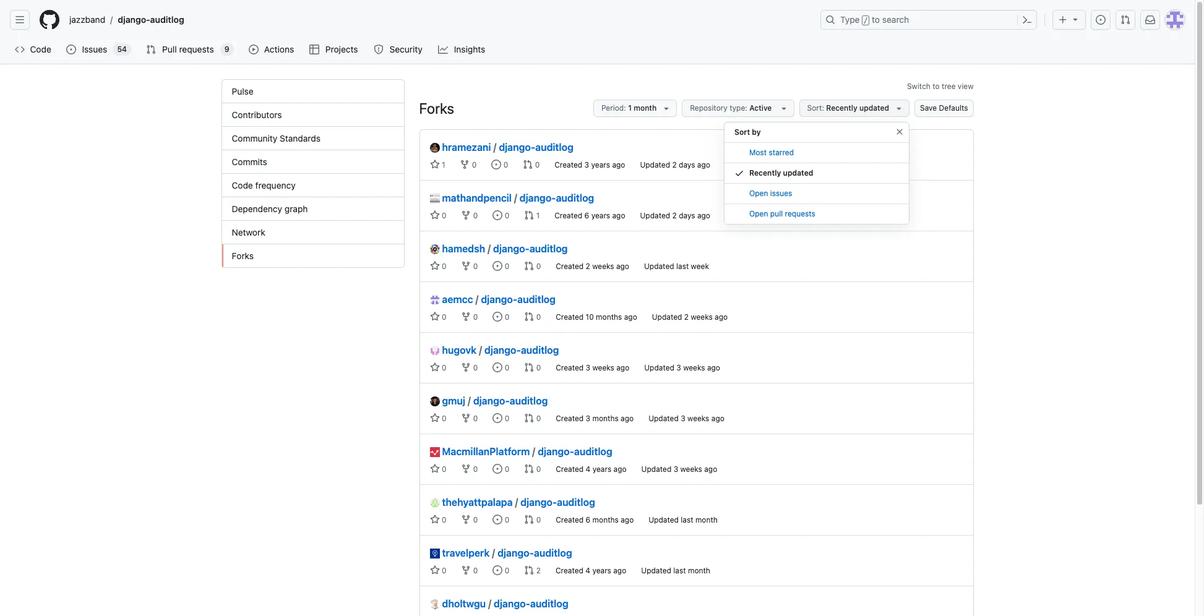 Task type: vqa. For each thing, say whether or not it's contained in the screenshot.


Task type: locate. For each thing, give the bounding box(es) containing it.
@dholtwgu image
[[430, 600, 440, 610]]

1 right period:
[[628, 103, 632, 113]]

3 repo forked image from the top
[[461, 363, 471, 373]]

triangle down image
[[1071, 14, 1081, 24], [894, 103, 904, 113]]

0 vertical spatial 4
[[586, 465, 591, 474]]

/ django-auditlog for macmillanplatform
[[532, 446, 613, 457]]

community
[[232, 133, 277, 144]]

auditlog for hamedsh
[[530, 243, 568, 254]]

django-auditlog link for hramezani
[[499, 142, 574, 153]]

auditlog for hugovk
[[521, 345, 559, 356]]

star image
[[430, 160, 440, 170], [430, 210, 440, 220], [430, 312, 440, 322], [430, 413, 440, 423], [430, 515, 440, 525]]

updated 2 days ago for mathandpencil
[[640, 211, 711, 220]]

1 horizontal spatial code
[[232, 180, 253, 191]]

close menu image
[[895, 127, 905, 137]]

open left issues
[[750, 189, 768, 198]]

/ django-auditlog for dholtwgu
[[488, 599, 569, 610]]

1 link left created 6 years ago
[[524, 210, 540, 220]]

2 triangle down image from the left
[[779, 103, 789, 113]]

issue opened image for thehyattpalapa
[[493, 515, 503, 525]]

years up created 6 years ago
[[591, 160, 610, 170]]

requests inside menu
[[785, 209, 816, 218]]

issue opened image
[[66, 45, 76, 54], [492, 160, 502, 170], [493, 210, 503, 220], [493, 261, 503, 271], [493, 413, 503, 423], [493, 464, 503, 474], [493, 515, 503, 525]]

repo forked image
[[460, 160, 470, 170], [461, 312, 471, 322], [461, 413, 471, 423], [461, 464, 471, 474]]

django- up 54
[[118, 14, 150, 25]]

created for hugovk
[[556, 363, 584, 373]]

/
[[110, 15, 113, 25], [864, 16, 868, 25], [494, 142, 497, 153], [514, 192, 517, 204], [488, 243, 491, 254], [476, 294, 479, 305], [479, 345, 482, 356], [468, 395, 471, 407], [532, 446, 535, 457], [515, 497, 518, 508], [492, 548, 495, 559], [488, 599, 491, 610]]

triangle down image right "period: 1 month"
[[662, 103, 672, 113]]

code down "commits"
[[232, 180, 253, 191]]

2 open from the top
[[750, 209, 768, 218]]

2 star image from the top
[[430, 210, 440, 220]]

active
[[750, 103, 772, 113]]

years for mathandpencil
[[591, 211, 610, 220]]

last
[[676, 262, 689, 271], [681, 516, 694, 525], [674, 566, 686, 576]]

years up the created 2 weeks ago
[[591, 211, 610, 220]]

/ for hramezani
[[494, 142, 497, 153]]

triangle down image for active
[[779, 103, 789, 113]]

1 vertical spatial 6
[[586, 516, 591, 525]]

1 vertical spatial recently
[[750, 168, 781, 178]]

0 vertical spatial updated
[[860, 103, 889, 113]]

repo forked image for mathandpencil
[[461, 210, 471, 220]]

/ right hamedsh
[[488, 243, 491, 254]]

days up updated last week on the top right
[[679, 211, 695, 220]]

0 vertical spatial updated 2 days ago
[[640, 160, 710, 170]]

1 star image from the top
[[430, 160, 440, 170]]

0 vertical spatial months
[[596, 313, 622, 322]]

requests right the pull
[[179, 44, 214, 54]]

updated 3 weeks ago for hugovk
[[644, 363, 720, 373]]

1 vertical spatial 4
[[586, 566, 590, 576]]

/ for aemcc
[[476, 294, 479, 305]]

/ for hamedsh
[[488, 243, 491, 254]]

star image down @hamedsh icon
[[430, 261, 440, 271]]

/ inside type / to search
[[864, 16, 868, 25]]

git pull request image
[[523, 160, 533, 170], [524, 210, 534, 220], [524, 261, 534, 271], [524, 312, 534, 322]]

jazzband
[[69, 14, 105, 25]]

django- for hamedsh
[[493, 243, 530, 254]]

1 vertical spatial days
[[679, 211, 695, 220]]

1 days from the top
[[679, 160, 695, 170]]

repo forked image down hugovk
[[461, 363, 471, 373]]

list
[[64, 10, 813, 30]]

shield image
[[374, 45, 384, 54]]

1 4 from the top
[[586, 465, 591, 474]]

5 repo forked image from the top
[[461, 566, 471, 576]]

updated 2 days ago
[[640, 160, 710, 170], [640, 211, 711, 220]]

created for gmuj
[[556, 414, 584, 423]]

recently updated
[[750, 168, 814, 178]]

play image
[[249, 45, 258, 54]]

/ for travelperk
[[492, 548, 495, 559]]

auditlog for mathandpencil
[[556, 192, 594, 204]]

/ django-auditlog for travelperk
[[492, 548, 572, 559]]

2 4 from the top
[[586, 566, 590, 576]]

dependency graph link
[[222, 197, 404, 221]]

month
[[634, 103, 657, 113], [696, 516, 718, 525], [688, 566, 710, 576]]

updated for aemcc
[[652, 313, 682, 322]]

standards
[[280, 133, 321, 144]]

0 vertical spatial month
[[634, 103, 657, 113]]

recently up 'open issues' in the right top of the page
[[750, 168, 781, 178]]

star image down @mathandpencil image
[[430, 210, 440, 220]]

repo forked image for hamedsh
[[461, 261, 471, 271]]

open left pull
[[750, 209, 768, 218]]

/ right type
[[864, 16, 868, 25]]

django- right hugovk
[[485, 345, 521, 356]]

repo forked image down thehyattpalapa link
[[461, 515, 471, 525]]

star image down @hugovk "image"
[[430, 363, 440, 373]]

1 horizontal spatial triangle down image
[[779, 103, 789, 113]]

10
[[586, 313, 594, 322]]

years
[[591, 160, 610, 170], [591, 211, 610, 220], [593, 465, 612, 474], [593, 566, 611, 576]]

network link
[[222, 221, 404, 244]]

menu
[[725, 143, 909, 225]]

last for thehyattpalapa
[[681, 516, 694, 525]]

jazzband / django-auditlog
[[69, 14, 184, 25]]

git pull request image for macmillanplatform
[[524, 464, 534, 474]]

save
[[920, 103, 937, 113]]

star image down the @macmillanplatform image
[[430, 464, 440, 474]]

repo forked image down hamedsh
[[461, 261, 471, 271]]

repository
[[690, 103, 728, 113]]

mathandpencil
[[442, 192, 512, 204]]

django- for hugovk
[[485, 345, 521, 356]]

star image down @hramezani icon
[[430, 160, 440, 170]]

table image
[[310, 45, 320, 54]]

0 vertical spatial last
[[676, 262, 689, 271]]

triangle down image right active
[[779, 103, 789, 113]]

2 for hramezani
[[672, 160, 677, 170]]

@macmillanplatform image
[[430, 447, 440, 457]]

django- right hamedsh
[[493, 243, 530, 254]]

open pull requests link
[[725, 204, 909, 225]]

issue opened image
[[1096, 15, 1106, 25], [493, 312, 503, 322], [493, 363, 503, 373], [493, 566, 503, 576]]

years for macmillanplatform
[[593, 465, 612, 474]]

code image
[[15, 45, 25, 54]]

django- right gmuj at the left bottom of page
[[473, 395, 510, 407]]

requests right pull
[[785, 209, 816, 218]]

code inside code frequency 'link'
[[232, 180, 253, 191]]

code
[[30, 44, 51, 54], [232, 180, 253, 191]]

created
[[555, 160, 583, 170], [555, 211, 583, 220], [556, 262, 584, 271], [556, 313, 584, 322], [556, 363, 584, 373], [556, 414, 584, 423], [556, 465, 584, 474], [556, 516, 584, 525], [556, 566, 584, 576]]

star image down @thehyattpalapa 'icon'
[[430, 515, 440, 525]]

repo forked image down gmuj at the left bottom of page
[[461, 413, 471, 423]]

forks inside insights element
[[232, 251, 254, 261]]

updated for mathandpencil
[[640, 211, 670, 220]]

created 4 years ago for travelperk
[[556, 566, 627, 576]]

created for thehyattpalapa
[[556, 516, 584, 525]]

@hamedsh image
[[430, 244, 440, 254]]

1 left created 6 years ago
[[534, 211, 540, 220]]

1 vertical spatial open
[[750, 209, 768, 218]]

auditlog inside jazzband / django-auditlog
[[150, 14, 184, 25]]

1 vertical spatial updated 2 days ago
[[640, 211, 711, 220]]

2 vertical spatial last
[[674, 566, 686, 576]]

auditlog
[[150, 14, 184, 25], [535, 142, 574, 153], [556, 192, 594, 204], [530, 243, 568, 254], [518, 294, 556, 305], [521, 345, 559, 356], [510, 395, 548, 407], [574, 446, 613, 457], [557, 497, 595, 508], [534, 548, 572, 559], [530, 599, 569, 610]]

hamedsh link
[[430, 241, 485, 256]]

month for thehyattpalapa
[[696, 516, 718, 525]]

1 horizontal spatial 1 link
[[524, 210, 540, 220]]

django-auditlog link for hugovk
[[485, 345, 559, 356]]

/ right 'hramezani'
[[494, 142, 497, 153]]

weeks for hugovk
[[683, 363, 705, 373]]

week
[[691, 262, 709, 271]]

auditlog for thehyattpalapa
[[557, 497, 595, 508]]

pulse
[[232, 86, 254, 97]]

1
[[628, 103, 632, 113], [440, 160, 445, 170], [534, 211, 540, 220]]

updated
[[640, 160, 670, 170], [640, 211, 670, 220], [644, 262, 674, 271], [652, 313, 682, 322], [644, 363, 675, 373], [649, 414, 679, 423], [642, 465, 672, 474], [649, 516, 679, 525], [641, 566, 672, 576]]

created 4 years ago down created 3 months ago
[[556, 465, 627, 474]]

weeks
[[592, 262, 614, 271], [691, 313, 713, 322], [593, 363, 614, 373], [683, 363, 705, 373], [688, 414, 710, 423], [681, 465, 702, 474]]

/ for macmillanplatform
[[532, 446, 535, 457]]

star image for travelperk
[[430, 566, 440, 576]]

4 for macmillanplatform
[[586, 465, 591, 474]]

dholtwgu link
[[430, 597, 486, 612]]

search
[[882, 14, 909, 25]]

3 star image from the top
[[430, 464, 440, 474]]

/ right macmillanplatform
[[532, 446, 535, 457]]

django- down the 2 link
[[494, 599, 530, 610]]

1 vertical spatial triangle down image
[[894, 103, 904, 113]]

repository type: active
[[690, 103, 774, 113]]

2 days from the top
[[679, 211, 695, 220]]

1 vertical spatial code
[[232, 180, 253, 191]]

django- up created 6 months ago at the bottom of the page
[[521, 497, 557, 508]]

open for open pull requests
[[750, 209, 768, 218]]

/ django-auditlog for thehyattpalapa
[[515, 497, 595, 508]]

django- up created 6 years ago
[[520, 192, 556, 204]]

recently
[[826, 103, 858, 113], [750, 168, 781, 178]]

0 vertical spatial 6
[[585, 211, 589, 220]]

forks
[[419, 100, 454, 117], [232, 251, 254, 261]]

0 vertical spatial created 4 years ago
[[556, 465, 627, 474]]

1 vertical spatial updated
[[783, 168, 814, 178]]

0 vertical spatial days
[[679, 160, 695, 170]]

1 repo forked image from the top
[[461, 210, 471, 220]]

forks down network
[[232, 251, 254, 261]]

0 vertical spatial triangle down image
[[1071, 14, 1081, 24]]

1 vertical spatial months
[[593, 414, 619, 423]]

by
[[752, 127, 761, 137]]

most starred link
[[725, 143, 909, 163]]

code for code frequency
[[232, 180, 253, 191]]

1 vertical spatial requests
[[785, 209, 816, 218]]

0 horizontal spatial recently
[[750, 168, 781, 178]]

/ right hugovk
[[479, 345, 482, 356]]

django- down created 3 months ago
[[538, 446, 574, 457]]

1 down @hramezani icon
[[440, 160, 445, 170]]

0 horizontal spatial triangle down image
[[662, 103, 672, 113]]

period:
[[602, 103, 626, 113]]

2 vertical spatial months
[[593, 516, 619, 525]]

/ right jazzband
[[110, 15, 113, 25]]

weeks for aemcc
[[691, 313, 713, 322]]

created for hramezani
[[555, 160, 583, 170]]

triangle down image up close menu image
[[894, 103, 904, 113]]

repo forked image for hramezani
[[460, 160, 470, 170]]

1 vertical spatial forks
[[232, 251, 254, 261]]

2 vertical spatial 1
[[534, 211, 540, 220]]

1 vertical spatial created 4 years ago
[[556, 566, 627, 576]]

0 vertical spatial to
[[872, 14, 880, 25]]

/ for hugovk
[[479, 345, 482, 356]]

updated for hugovk
[[644, 363, 675, 373]]

/ django-auditlog for hamedsh
[[488, 243, 568, 254]]

star image
[[430, 261, 440, 271], [430, 363, 440, 373], [430, 464, 440, 474], [430, 566, 440, 576]]

git pull request image for travelperk
[[524, 566, 534, 576]]

0 horizontal spatial code
[[30, 44, 51, 54]]

updated for travelperk
[[641, 566, 672, 576]]

/ django-auditlog for hramezani
[[494, 142, 574, 153]]

1 vertical spatial 1 link
[[524, 210, 540, 220]]

repo forked image down macmillanplatform link
[[461, 464, 471, 474]]

days left check image
[[679, 160, 695, 170]]

/ right dholtwgu
[[488, 599, 491, 610]]

4 down created 3 months ago
[[586, 465, 591, 474]]

0 horizontal spatial updated
[[783, 168, 814, 178]]

list containing jazzband
[[64, 10, 813, 30]]

/ right mathandpencil at the left top
[[514, 192, 517, 204]]

1 vertical spatial updated last month
[[641, 566, 710, 576]]

contributors
[[232, 110, 282, 120]]

4 repo forked image from the top
[[461, 515, 471, 525]]

1 updated 2 days ago from the top
[[640, 160, 710, 170]]

updated for hamedsh
[[644, 262, 674, 271]]

updated down starred
[[783, 168, 814, 178]]

created 4 years ago down created 6 months ago at the bottom of the page
[[556, 566, 627, 576]]

repo forked image down aemcc
[[461, 312, 471, 322]]

triangle down image right plus image
[[1071, 14, 1081, 24]]

dependency graph
[[232, 204, 308, 214]]

git pull request image
[[1121, 15, 1131, 25], [146, 45, 156, 54], [524, 363, 534, 373], [524, 413, 534, 423], [524, 464, 534, 474], [524, 515, 534, 525], [524, 566, 534, 576]]

to
[[872, 14, 880, 25], [933, 82, 940, 91]]

2 star image from the top
[[430, 363, 440, 373]]

last for travelperk
[[674, 566, 686, 576]]

0 vertical spatial updated last month
[[649, 516, 718, 525]]

triangle down image
[[662, 103, 672, 113], [779, 103, 789, 113]]

django- up the 2 link
[[498, 548, 534, 559]]

2 vertical spatial month
[[688, 566, 710, 576]]

star image down @gmuj image
[[430, 413, 440, 423]]

open
[[750, 189, 768, 198], [750, 209, 768, 218]]

star image for hamedsh
[[430, 261, 440, 271]]

1 horizontal spatial triangle down image
[[1071, 14, 1081, 24]]

@aemcc image
[[430, 295, 440, 305]]

updated 3 weeks ago
[[644, 363, 720, 373], [649, 414, 725, 423], [642, 465, 718, 474]]

thehyattpalapa
[[442, 497, 513, 508]]

5 star image from the top
[[430, 515, 440, 525]]

0 vertical spatial 1 link
[[430, 160, 445, 170]]

1 star image from the top
[[430, 261, 440, 271]]

2 horizontal spatial 1
[[628, 103, 632, 113]]

django- right 'hramezani'
[[499, 142, 535, 153]]

django- right aemcc
[[481, 294, 518, 305]]

travelperk link
[[430, 546, 490, 561]]

1 vertical spatial last
[[681, 516, 694, 525]]

switch to tree view
[[907, 82, 974, 91]]

ago
[[612, 160, 625, 170], [697, 160, 710, 170], [612, 211, 625, 220], [697, 211, 711, 220], [616, 262, 629, 271], [624, 313, 637, 322], [715, 313, 728, 322], [617, 363, 630, 373], [707, 363, 720, 373], [621, 414, 634, 423], [712, 414, 725, 423], [614, 465, 627, 474], [704, 465, 718, 474], [621, 516, 634, 525], [614, 566, 627, 576]]

1 link
[[430, 160, 445, 170], [524, 210, 540, 220]]

4 star image from the top
[[430, 413, 440, 423]]

1 triangle down image from the left
[[662, 103, 672, 113]]

created for aemcc
[[556, 313, 584, 322]]

pull
[[162, 44, 177, 54]]

star image down @aemcc image
[[430, 312, 440, 322]]

repo forked image
[[461, 210, 471, 220], [461, 261, 471, 271], [461, 363, 471, 373], [461, 515, 471, 525], [461, 566, 471, 576]]

/ right aemcc
[[476, 294, 479, 305]]

1 vertical spatial 1
[[440, 160, 445, 170]]

recently right sort:
[[826, 103, 858, 113]]

updated for thehyattpalapa
[[649, 516, 679, 525]]

star image for aemcc
[[430, 312, 440, 322]]

community standards link
[[222, 127, 404, 150]]

0 horizontal spatial forks
[[232, 251, 254, 261]]

2
[[672, 160, 677, 170], [673, 211, 677, 220], [586, 262, 590, 271], [684, 313, 689, 322], [534, 566, 541, 576]]

years down created 6 months ago at the bottom of the page
[[593, 566, 611, 576]]

updated 3 weeks ago for gmuj
[[649, 414, 725, 423]]

travelperk
[[442, 548, 490, 559]]

/ right gmuj at the left bottom of page
[[468, 395, 471, 407]]

2 updated 2 days ago from the top
[[640, 211, 711, 220]]

code right code image
[[30, 44, 51, 54]]

1 vertical spatial updated 3 weeks ago
[[649, 414, 725, 423]]

created 4 years ago for macmillanplatform
[[556, 465, 627, 474]]

2 repo forked image from the top
[[461, 261, 471, 271]]

2 vertical spatial updated 3 weeks ago
[[642, 465, 718, 474]]

4 down created 6 months ago at the bottom of the page
[[586, 566, 590, 576]]

updated last week
[[644, 262, 709, 271]]

3 star image from the top
[[430, 312, 440, 322]]

to left search
[[872, 14, 880, 25]]

1 horizontal spatial to
[[933, 82, 940, 91]]

1 open from the top
[[750, 189, 768, 198]]

forks up @hramezani icon
[[419, 100, 454, 117]]

0 vertical spatial requests
[[179, 44, 214, 54]]

issue opened image for hamedsh
[[493, 261, 503, 271]]

open issues
[[750, 189, 792, 198]]

repo forked image down travelperk
[[461, 566, 471, 576]]

period: 1 month
[[602, 103, 657, 113]]

1 horizontal spatial requests
[[785, 209, 816, 218]]

1 horizontal spatial forks
[[419, 100, 454, 117]]

django-
[[118, 14, 150, 25], [499, 142, 535, 153], [520, 192, 556, 204], [493, 243, 530, 254], [481, 294, 518, 305], [485, 345, 521, 356], [473, 395, 510, 407], [538, 446, 574, 457], [521, 497, 557, 508], [498, 548, 534, 559], [494, 599, 530, 610]]

aemcc
[[442, 294, 473, 305]]

0 vertical spatial 1
[[628, 103, 632, 113]]

years up created 6 months ago at the bottom of the page
[[593, 465, 612, 474]]

/ right the thehyattpalapa
[[515, 497, 518, 508]]

auditlog for aemcc
[[518, 294, 556, 305]]

star image down "@travelperk" icon
[[430, 566, 440, 576]]

created for mathandpencil
[[555, 211, 583, 220]]

open pull requests
[[750, 209, 816, 218]]

pull requests
[[162, 44, 214, 54]]

updated
[[860, 103, 889, 113], [783, 168, 814, 178]]

1 vertical spatial month
[[696, 516, 718, 525]]

code link
[[10, 40, 57, 59]]

issue opened image for hugovk
[[493, 363, 503, 373]]

6
[[585, 211, 589, 220], [586, 516, 591, 525]]

to left tree in the top right of the page
[[933, 82, 940, 91]]

plus image
[[1058, 15, 1068, 25]]

security
[[390, 44, 423, 54]]

/ for gmuj
[[468, 395, 471, 407]]

updated left save
[[860, 103, 889, 113]]

0 link
[[460, 160, 477, 170], [492, 160, 508, 170], [523, 160, 540, 170], [430, 210, 447, 220], [461, 210, 478, 220], [493, 210, 510, 220], [430, 261, 447, 271], [461, 261, 478, 271], [493, 261, 510, 271], [524, 261, 541, 271], [430, 312, 447, 322], [461, 312, 478, 322], [493, 312, 510, 322], [524, 312, 541, 322], [430, 363, 447, 373], [461, 363, 478, 373], [493, 363, 510, 373], [524, 363, 541, 373], [430, 413, 447, 423], [461, 413, 478, 423], [493, 413, 510, 423], [524, 413, 541, 423], [430, 464, 447, 474], [461, 464, 478, 474], [493, 464, 510, 474], [524, 464, 541, 474], [430, 515, 447, 525], [461, 515, 478, 525], [493, 515, 510, 525], [524, 515, 541, 525], [430, 566, 447, 576], [461, 566, 478, 576], [493, 566, 510, 576]]

years for hramezani
[[591, 160, 610, 170]]

repo forked image down mathandpencil link
[[461, 210, 471, 220]]

0 vertical spatial open
[[750, 189, 768, 198]]

0 vertical spatial code
[[30, 44, 51, 54]]

1 link down @hramezani icon
[[430, 160, 445, 170]]

repo forked image down 'hramezani'
[[460, 160, 470, 170]]

gmuj link
[[430, 394, 465, 408]]

/ right travelperk
[[492, 548, 495, 559]]

notifications image
[[1146, 15, 1156, 25]]

menu containing most starred
[[725, 143, 909, 225]]

1 horizontal spatial recently
[[826, 103, 858, 113]]

0 horizontal spatial to
[[872, 14, 880, 25]]

4 star image from the top
[[430, 566, 440, 576]]

auditlog for gmuj
[[510, 395, 548, 407]]

0 vertical spatial updated 3 weeks ago
[[644, 363, 720, 373]]



Task type: describe. For each thing, give the bounding box(es) containing it.
updated for gmuj
[[649, 414, 679, 423]]

git pull request image for hramezani
[[523, 160, 533, 170]]

created for macmillanplatform
[[556, 465, 584, 474]]

hugovk
[[442, 345, 477, 356]]

/ for dholtwgu
[[488, 599, 491, 610]]

git pull request image for gmuj
[[524, 413, 534, 423]]

0 horizontal spatial triangle down image
[[894, 103, 904, 113]]

dependency
[[232, 204, 282, 214]]

django-auditlog link for gmuj
[[473, 395, 548, 407]]

1 horizontal spatial 1
[[534, 211, 540, 220]]

0 horizontal spatial requests
[[179, 44, 214, 54]]

weeks for macmillanplatform
[[681, 465, 702, 474]]

git pull request image for hugovk
[[524, 363, 534, 373]]

hugovk link
[[430, 343, 477, 358]]

tree
[[942, 82, 956, 91]]

gmuj
[[442, 395, 465, 407]]

issues
[[770, 189, 792, 198]]

created 2 weeks ago
[[556, 262, 629, 271]]

created 10 months ago
[[556, 313, 637, 322]]

django- for thehyattpalapa
[[521, 497, 557, 508]]

most starred
[[750, 148, 794, 157]]

forks link
[[222, 244, 404, 267]]

star image for gmuj
[[430, 413, 440, 423]]

contributors link
[[222, 103, 404, 127]]

view
[[958, 82, 974, 91]]

repo forked image for hugovk
[[461, 363, 471, 373]]

star image for thehyattpalapa
[[430, 515, 440, 525]]

/ inside jazzband / django-auditlog
[[110, 15, 113, 25]]

years for travelperk
[[593, 566, 611, 576]]

4 for travelperk
[[586, 566, 590, 576]]

@gmuj image
[[430, 397, 440, 407]]

type
[[841, 14, 860, 25]]

django- for mathandpencil
[[520, 192, 556, 204]]

/ django-auditlog for gmuj
[[468, 395, 548, 407]]

macmillanplatform
[[442, 446, 530, 457]]

months for thehyattpalapa
[[593, 516, 619, 525]]

/ django-auditlog for aemcc
[[476, 294, 556, 305]]

created 6 years ago
[[555, 211, 625, 220]]

hramezani
[[442, 142, 491, 153]]

6 for mathandpencil
[[585, 211, 589, 220]]

mathandpencil link
[[430, 191, 512, 205]]

created 3 years ago
[[555, 160, 625, 170]]

network
[[232, 227, 265, 238]]

macmillanplatform link
[[430, 444, 530, 459]]

django-auditlog link for travelperk
[[498, 548, 572, 559]]

django- for aemcc
[[481, 294, 518, 305]]

@travelperk image
[[430, 549, 440, 559]]

graph image
[[438, 45, 448, 54]]

aemcc link
[[430, 292, 473, 307]]

insights element
[[221, 79, 404, 268]]

commits
[[232, 157, 267, 167]]

community standards
[[232, 133, 321, 144]]

django- inside jazzband / django-auditlog
[[118, 14, 150, 25]]

triangle down image for 1 month
[[662, 103, 672, 113]]

sort by
[[735, 127, 761, 137]]

thehyattpalapa link
[[430, 495, 513, 510]]

0 vertical spatial recently
[[826, 103, 858, 113]]

created for travelperk
[[556, 566, 584, 576]]

check image
[[735, 168, 745, 178]]

0 horizontal spatial 1 link
[[430, 160, 445, 170]]

type / to search
[[841, 14, 909, 25]]

open issues link
[[725, 184, 909, 204]]

issues
[[82, 44, 107, 54]]

recently updated link
[[725, 163, 909, 184]]

insights
[[454, 44, 485, 54]]

days for hramezani
[[679, 160, 695, 170]]

@hramezani image
[[430, 143, 440, 153]]

issue opened image for gmuj
[[493, 413, 503, 423]]

updated for macmillanplatform
[[642, 465, 672, 474]]

defaults
[[939, 103, 968, 113]]

months for gmuj
[[593, 414, 619, 423]]

commits link
[[222, 150, 404, 174]]

switch
[[907, 82, 931, 91]]

month for travelperk
[[688, 566, 710, 576]]

django-auditlog link for mathandpencil
[[520, 192, 594, 204]]

git pull request image for thehyattpalapa
[[524, 515, 534, 525]]

django-auditlog link for hamedsh
[[493, 243, 568, 254]]

projects
[[325, 44, 358, 54]]

star image for hugovk
[[430, 363, 440, 373]]

/ for thehyattpalapa
[[515, 497, 518, 508]]

@thehyattpalapa image
[[430, 498, 440, 508]]

2 for mathandpencil
[[673, 211, 677, 220]]

django-auditlog link for dholtwgu
[[494, 599, 569, 610]]

0 vertical spatial forks
[[419, 100, 454, 117]]

54
[[117, 45, 127, 54]]

issue opened image for aemcc
[[493, 312, 503, 322]]

updated for hramezani
[[640, 160, 670, 170]]

django- for dholtwgu
[[494, 599, 530, 610]]

sort: recently updated
[[807, 103, 889, 113]]

command palette image
[[1022, 15, 1032, 25]]

updated 2 weeks ago
[[652, 313, 728, 322]]

auditlog for macmillanplatform
[[574, 446, 613, 457]]

created 3 weeks ago
[[556, 363, 630, 373]]

security link
[[369, 40, 428, 59]]

star image for mathandpencil
[[430, 210, 440, 220]]

graph
[[285, 204, 308, 214]]

git pull request image for aemcc
[[524, 312, 534, 322]]

repo forked image for aemcc
[[461, 312, 471, 322]]

@mathandpencil image
[[430, 194, 440, 204]]

starred
[[769, 148, 794, 157]]

sort:
[[807, 103, 824, 113]]

most
[[750, 148, 767, 157]]

hramezani link
[[430, 140, 491, 155]]

9
[[225, 45, 229, 54]]

django- for macmillanplatform
[[538, 446, 574, 457]]

actions link
[[244, 40, 300, 59]]

save defaults
[[920, 103, 968, 113]]

months for aemcc
[[596, 313, 622, 322]]

created for hamedsh
[[556, 262, 584, 271]]

updated last month for travelperk
[[641, 566, 710, 576]]

homepage image
[[40, 10, 59, 30]]

django- for gmuj
[[473, 395, 510, 407]]

code for code
[[30, 44, 51, 54]]

updated 2 days ago for hramezani
[[640, 160, 710, 170]]

0 horizontal spatial 1
[[440, 160, 445, 170]]

repo forked image for gmuj
[[461, 413, 471, 423]]

sort
[[735, 127, 750, 137]]

projects link
[[305, 40, 364, 59]]

insights link
[[433, 40, 491, 59]]

dholtwgu
[[442, 599, 486, 610]]

star image for hramezani
[[430, 160, 440, 170]]

@hugovk image
[[430, 346, 440, 356]]

code frequency
[[232, 180, 296, 191]]

git pull request image for hamedsh
[[524, 261, 534, 271]]

last for hamedsh
[[676, 262, 689, 271]]

repo forked image for macmillanplatform
[[461, 464, 471, 474]]

days for mathandpencil
[[679, 211, 695, 220]]

pull
[[770, 209, 783, 218]]

1 horizontal spatial updated
[[860, 103, 889, 113]]

created 3 months ago
[[556, 414, 634, 423]]

issue opened image for travelperk
[[493, 566, 503, 576]]

actions
[[264, 44, 294, 54]]

issue opened image for macmillanplatform
[[493, 464, 503, 474]]

switch to tree view link
[[907, 82, 974, 91]]

type:
[[730, 103, 748, 113]]

save defaults button
[[915, 100, 974, 117]]

auditlog for dholtwgu
[[530, 599, 569, 610]]

django-auditlog link for macmillanplatform
[[538, 446, 613, 457]]

pulse link
[[222, 80, 404, 103]]

issue opened image for hramezani
[[492, 160, 502, 170]]

jazzband link
[[64, 10, 110, 30]]

1 vertical spatial to
[[933, 82, 940, 91]]

updated 3 weeks ago for macmillanplatform
[[642, 465, 718, 474]]

2 link
[[524, 566, 541, 576]]

django-auditlog link for aemcc
[[481, 294, 556, 305]]

/ django-auditlog for hugovk
[[479, 345, 559, 356]]

/ django-auditlog for mathandpencil
[[514, 192, 594, 204]]

django-auditlog link for thehyattpalapa
[[521, 497, 595, 508]]

star image for macmillanplatform
[[430, 464, 440, 474]]

code frequency link
[[222, 174, 404, 197]]

issue opened image for mathandpencil
[[493, 210, 503, 220]]

git pull request image for mathandpencil
[[524, 210, 534, 220]]

created 6 months ago
[[556, 516, 634, 525]]

hamedsh
[[442, 243, 485, 254]]

updated inside menu
[[783, 168, 814, 178]]

frequency
[[255, 180, 296, 191]]



